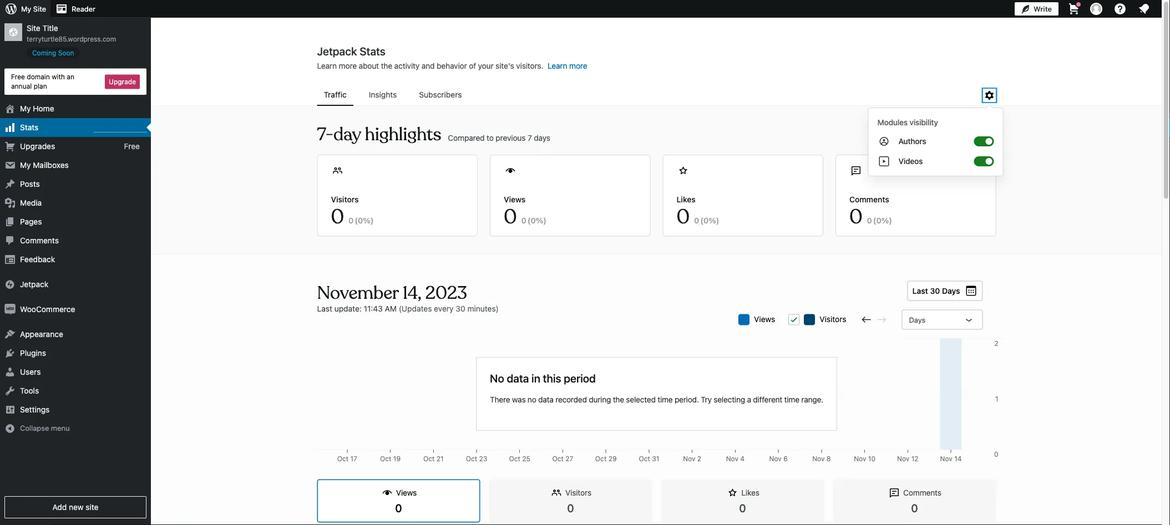 Task type: describe. For each thing, give the bounding box(es) containing it.
6
[[783, 455, 788, 463]]

add new site link
[[4, 497, 146, 519]]

the inside jetpack stats learn more about the activity and behavior of your site's visitors. learn more
[[381, 61, 392, 70]]

likes 0
[[739, 488, 759, 514]]

21
[[436, 455, 444, 463]]

behavior
[[437, 61, 467, 70]]

jetpack stats
[[317, 44, 385, 57]]

oct for oct 31
[[639, 455, 650, 463]]

period.
[[675, 395, 699, 404]]

add
[[52, 503, 67, 512]]

nov for nov 6
[[769, 455, 782, 463]]

feedback link
[[0, 250, 151, 269]]

oct 25
[[509, 455, 530, 463]]

( for comments 0 0 ( 0 %)
[[873, 216, 876, 225]]

previous
[[496, 133, 526, 142]]

title
[[42, 24, 58, 33]]

and
[[422, 61, 435, 70]]

upgrades
[[20, 142, 55, 151]]

traffic link
[[317, 85, 353, 105]]

nov 14
[[940, 455, 962, 463]]

this
[[543, 372, 561, 385]]

%) for comments 0 0 ( 0 %)
[[881, 216, 892, 225]]

nov 4
[[726, 455, 745, 463]]

7-day highlights
[[317, 123, 441, 146]]

learn more link
[[548, 61, 587, 70]]

no data in this period
[[490, 372, 596, 385]]

activity
[[394, 61, 420, 70]]

comments for comments 0 0 ( 0 %)
[[849, 195, 889, 204]]

views for views
[[754, 315, 775, 324]]

am
[[385, 304, 397, 313]]

oct 19
[[380, 455, 401, 463]]

%) for likes 0 0 ( 0 %)
[[709, 216, 719, 225]]

appearance link
[[0, 325, 151, 344]]

0 inside visitors 0
[[567, 501, 574, 514]]

comments link
[[0, 231, 151, 250]]

my mailboxes
[[20, 161, 69, 170]]

oct 21
[[423, 455, 444, 463]]

was
[[512, 395, 526, 404]]

my site
[[21, 5, 46, 13]]

plugins
[[20, 349, 46, 358]]

2 time from the left
[[784, 395, 799, 404]]

my for my mailboxes
[[20, 161, 31, 170]]

period
[[564, 372, 596, 385]]

0 vertical spatial site
[[33, 5, 46, 13]]

woocommerce
[[20, 305, 75, 314]]

menu inside jetpack stats main content
[[317, 85, 983, 106]]

my shopping cart image
[[1067, 2, 1081, 16]]

views 0 0 ( 0 %)
[[504, 195, 546, 230]]

time image
[[1164, 43, 1170, 53]]

comments 0 0 ( 0 %)
[[849, 195, 892, 230]]

none checkbox inside jetpack stats main content
[[788, 314, 800, 325]]

insights
[[369, 90, 397, 99]]

nov for nov 4
[[726, 455, 738, 463]]

comments for comments 0
[[903, 488, 941, 498]]

nov for nov 12
[[897, 455, 909, 463]]

jetpack link
[[0, 275, 151, 294]]

%) for visitors 0 0 ( 0 %)
[[363, 216, 374, 225]]

november 14, 2023 last update: 11:43 am (updates every 30 minutes)
[[317, 282, 499, 313]]

mailboxes
[[33, 161, 69, 170]]

soon
[[58, 49, 74, 57]]

visitors for visitors 0
[[565, 488, 591, 498]]

jetpack stats learn more about the activity and behavior of your site's visitors. learn more
[[317, 44, 587, 70]]

different
[[753, 395, 782, 404]]

%) for views 0 0 ( 0 %)
[[536, 216, 546, 225]]

10
[[868, 455, 875, 463]]

oct for oct 27
[[552, 455, 564, 463]]

about
[[359, 61, 379, 70]]

nov 10
[[854, 455, 875, 463]]

posts link
[[0, 175, 151, 194]]

nov for nov 2
[[683, 455, 695, 463]]

img image for woocommerce
[[4, 304, 16, 315]]

last 30 days button
[[907, 281, 983, 301]]

nov 2
[[683, 455, 701, 463]]

views 0
[[395, 488, 417, 514]]

14,
[[403, 282, 421, 304]]

100,000 for 100,000 2 1 0
[[973, 340, 998, 348]]

0 inside views 0
[[395, 501, 402, 514]]

( for visitors 0 0 ( 0 %)
[[355, 216, 358, 225]]

a
[[747, 395, 751, 404]]

tooltip containing modules visibility
[[862, 102, 1003, 176]]

( for views 0 0 ( 0 %)
[[527, 216, 531, 225]]

feedback
[[20, 255, 55, 264]]

annual plan
[[11, 82, 47, 90]]

oct for oct 25
[[509, 455, 520, 463]]

no
[[490, 372, 504, 385]]

compared
[[448, 133, 485, 142]]

free for free
[[124, 142, 140, 151]]

to
[[487, 133, 494, 142]]

0 vertical spatial data
[[507, 372, 529, 385]]

oct for oct 29
[[595, 455, 607, 463]]

comments for comments
[[20, 236, 59, 245]]

authors
[[898, 137, 926, 146]]

reader link
[[51, 0, 100, 18]]

stats
[[20, 123, 38, 132]]

media link
[[0, 194, 151, 213]]

oct for oct 21
[[423, 455, 435, 463]]

day
[[333, 123, 361, 146]]

collapse
[[20, 424, 49, 432]]

users link
[[0, 363, 151, 382]]

coming soon
[[32, 49, 74, 57]]

nov for nov 14
[[940, 455, 952, 463]]

nov 8
[[812, 455, 831, 463]]

an
[[67, 73, 74, 81]]

there was no data recorded during the selected time period. try selecting a different time range.
[[490, 395, 823, 404]]

8
[[827, 455, 831, 463]]

days inside last 30 days button
[[942, 286, 960, 295]]

0 inside likes 0
[[739, 501, 746, 514]]

likes 0 0 ( 0 %)
[[677, 195, 719, 230]]

videos
[[898, 157, 923, 166]]

oct for oct 19
[[380, 455, 391, 463]]

new
[[69, 503, 84, 512]]

there
[[490, 395, 510, 404]]



Task type: locate. For each thing, give the bounding box(es) containing it.
visitors inside visitors 0 0 ( 0 %)
[[331, 195, 359, 204]]

2 for nov 2
[[697, 455, 701, 463]]

img image left the woocommerce
[[4, 304, 16, 315]]

2 vertical spatial views
[[396, 488, 417, 498]]

2 oct from the left
[[380, 455, 391, 463]]

1 vertical spatial the
[[613, 395, 624, 404]]

1 vertical spatial views
[[754, 315, 775, 324]]

days inside days dropdown button
[[909, 316, 925, 324]]

oct 17
[[337, 455, 357, 463]]

jetpack
[[20, 280, 48, 289]]

2 inside 100,000 2 1 0
[[994, 340, 998, 348]]

views for views 0 0 ( 0 %)
[[504, 195, 526, 204]]

oct left 31
[[639, 455, 650, 463]]

oct 23
[[466, 455, 487, 463]]

tools link
[[0, 382, 151, 401]]

free inside free domain with an annual plan
[[11, 73, 25, 81]]

2 horizontal spatial visitors
[[820, 315, 846, 324]]

settings link
[[0, 401, 151, 419]]

time left period. on the right bottom
[[658, 395, 673, 404]]

traffic
[[324, 90, 347, 99]]

oct left 23
[[466, 455, 477, 463]]

( inside views 0 0 ( 0 %)
[[527, 216, 531, 225]]

highlights
[[365, 123, 441, 146]]

0 horizontal spatial 30
[[456, 304, 465, 313]]

1 vertical spatial my
[[20, 104, 31, 113]]

2 100,000 from the top
[[973, 455, 998, 463]]

1 vertical spatial 30
[[456, 304, 465, 313]]

( inside comments 0 0 ( 0 %)
[[873, 216, 876, 225]]

views
[[504, 195, 526, 204], [754, 315, 775, 324], [396, 488, 417, 498]]

1 vertical spatial days
[[909, 316, 925, 324]]

my mailboxes link
[[0, 156, 151, 175]]

days down last 30 days
[[909, 316, 925, 324]]

free for free domain with an annual plan
[[11, 73, 25, 81]]

days
[[942, 286, 960, 295], [909, 316, 925, 324]]

2
[[994, 340, 998, 348], [697, 455, 701, 463]]

during
[[589, 395, 611, 404]]

upgrade button
[[105, 74, 140, 89]]

learn
[[317, 61, 337, 70]]

the right the during
[[613, 395, 624, 404]]

november
[[317, 282, 399, 304]]

30
[[930, 286, 940, 295], [456, 304, 465, 313]]

posts
[[20, 180, 40, 189]]

oct left 25
[[509, 455, 520, 463]]

6 oct from the left
[[552, 455, 564, 463]]

4 oct from the left
[[466, 455, 477, 463]]

2 vertical spatial my
[[20, 161, 31, 170]]

0 vertical spatial days
[[942, 286, 960, 295]]

my left the home
[[20, 104, 31, 113]]

2 vertical spatial visitors
[[565, 488, 591, 498]]

100,000 for 100,000
[[973, 455, 998, 463]]

0 horizontal spatial the
[[381, 61, 392, 70]]

nov left 10
[[854, 455, 866, 463]]

1 vertical spatial free
[[124, 142, 140, 151]]

of
[[469, 61, 476, 70]]

1 vertical spatial data
[[538, 395, 554, 404]]

subscribers
[[419, 90, 462, 99]]

(
[[355, 216, 358, 225], [527, 216, 531, 225], [700, 216, 703, 225], [873, 216, 876, 225]]

4 nov from the left
[[812, 455, 825, 463]]

days up days dropdown button
[[942, 286, 960, 295]]

0 vertical spatial views
[[504, 195, 526, 204]]

%) inside the likes 0 0 ( 0 %)
[[709, 216, 719, 225]]

1 horizontal spatial data
[[538, 395, 554, 404]]

1 vertical spatial likes
[[741, 488, 759, 498]]

29
[[608, 455, 617, 463]]

5 oct from the left
[[509, 455, 520, 463]]

0 horizontal spatial comments
[[20, 236, 59, 245]]

oct for oct 17
[[337, 455, 348, 463]]

last 30 days
[[912, 286, 960, 295]]

1 horizontal spatial views
[[504, 195, 526, 204]]

( inside visitors 0 0 ( 0 %)
[[355, 216, 358, 225]]

0 horizontal spatial days
[[909, 316, 925, 324]]

30 inside november 14, 2023 last update: 11:43 am (updates every 30 minutes)
[[456, 304, 465, 313]]

2 horizontal spatial comments
[[903, 488, 941, 498]]

2 for 100,000 2 1 0
[[994, 340, 998, 348]]

100,000
[[973, 340, 998, 348], [973, 455, 998, 463]]

settings
[[20, 405, 50, 414]]

nov left 12
[[897, 455, 909, 463]]

1
[[995, 395, 998, 403]]

menu
[[317, 85, 983, 106]]

my profile image
[[1090, 3, 1102, 15]]

visitors for visitors 0 0 ( 0 %)
[[331, 195, 359, 204]]

4 ( from the left
[[873, 216, 876, 225]]

1 time from the left
[[658, 395, 673, 404]]

menu containing traffic
[[317, 85, 983, 106]]

modules visibility
[[877, 118, 938, 127]]

%) inside visitors 0 0 ( 0 %)
[[363, 216, 374, 225]]

nov for nov 10
[[854, 455, 866, 463]]

0 horizontal spatial 2
[[697, 455, 701, 463]]

img image inside woocommerce link
[[4, 304, 16, 315]]

domain
[[27, 73, 50, 81]]

1 100,000 from the top
[[973, 340, 998, 348]]

last
[[912, 286, 928, 295], [317, 304, 332, 313]]

3 oct from the left
[[423, 455, 435, 463]]

site
[[33, 5, 46, 13], [27, 24, 40, 33]]

0 horizontal spatial data
[[507, 372, 529, 385]]

30 right every
[[456, 304, 465, 313]]

oct left the 19
[[380, 455, 391, 463]]

7 oct from the left
[[595, 455, 607, 463]]

img image for jetpack
[[4, 279, 16, 290]]

write link
[[1015, 0, 1059, 18]]

2 nov from the left
[[726, 455, 738, 463]]

1 horizontal spatial free
[[124, 142, 140, 151]]

last inside button
[[912, 286, 928, 295]]

None checkbox
[[788, 314, 800, 325]]

subscribers link
[[412, 85, 468, 105]]

last left update:
[[317, 304, 332, 313]]

1 vertical spatial site
[[27, 24, 40, 33]]

my
[[21, 5, 31, 13], [20, 104, 31, 113], [20, 161, 31, 170]]

25
[[522, 455, 530, 463]]

12
[[911, 455, 918, 463]]

1 %) from the left
[[363, 216, 374, 225]]

0 horizontal spatial likes
[[677, 195, 696, 204]]

highest hourly views 0 image
[[94, 125, 146, 133]]

last up days dropdown button
[[912, 286, 928, 295]]

1 ( from the left
[[355, 216, 358, 225]]

2 ( from the left
[[527, 216, 531, 225]]

my up posts
[[20, 161, 31, 170]]

my home link
[[0, 99, 151, 118]]

0 vertical spatial comments
[[849, 195, 889, 204]]

nov 6
[[769, 455, 788, 463]]

11:43
[[364, 304, 383, 313]]

nov for nov 8
[[812, 455, 825, 463]]

4
[[740, 455, 745, 463]]

modules
[[877, 118, 908, 127]]

views for views 0
[[396, 488, 417, 498]]

7
[[528, 133, 532, 142]]

range.
[[801, 395, 823, 404]]

1 horizontal spatial 2
[[994, 340, 998, 348]]

7-
[[317, 123, 333, 146]]

update:
[[334, 304, 362, 313]]

1 vertical spatial last
[[317, 304, 332, 313]]

17
[[350, 455, 357, 463]]

30 inside button
[[930, 286, 940, 295]]

views inside views 0 0 ( 0 %)
[[504, 195, 526, 204]]

oct
[[337, 455, 348, 463], [380, 455, 391, 463], [423, 455, 435, 463], [466, 455, 477, 463], [509, 455, 520, 463], [552, 455, 564, 463], [595, 455, 607, 463], [639, 455, 650, 463]]

0 inside 100,000 2 1 0
[[994, 451, 998, 459]]

1 horizontal spatial time
[[784, 395, 799, 404]]

30 up days dropdown button
[[930, 286, 940, 295]]

1 vertical spatial visitors
[[820, 315, 846, 324]]

days
[[534, 133, 550, 142]]

0 vertical spatial last
[[912, 286, 928, 295]]

7 nov from the left
[[940, 455, 952, 463]]

0 vertical spatial likes
[[677, 195, 696, 204]]

the
[[381, 61, 392, 70], [613, 395, 624, 404]]

0 horizontal spatial visitors
[[331, 195, 359, 204]]

oct for oct 23
[[466, 455, 477, 463]]

visitors.
[[516, 61, 543, 70]]

no
[[528, 395, 536, 404]]

terryturtle85.wordpress.com
[[27, 35, 116, 43]]

jetpack stats main content
[[151, 44, 1162, 525]]

my for my site
[[21, 5, 31, 13]]

pages
[[20, 217, 42, 226]]

100,000 down days dropdown button
[[973, 340, 998, 348]]

1 vertical spatial 100,000
[[973, 455, 998, 463]]

free domain with an annual plan
[[11, 73, 74, 90]]

views inside views 0
[[396, 488, 417, 498]]

nov right 31
[[683, 455, 695, 463]]

nov left 6
[[769, 455, 782, 463]]

1 oct from the left
[[337, 455, 348, 463]]

likes inside likes 0
[[741, 488, 759, 498]]

1 horizontal spatial likes
[[741, 488, 759, 498]]

time left range.
[[784, 395, 799, 404]]

comments 0
[[903, 488, 941, 514]]

1 horizontal spatial 30
[[930, 286, 940, 295]]

nov
[[683, 455, 695, 463], [726, 455, 738, 463], [769, 455, 782, 463], [812, 455, 825, 463], [854, 455, 866, 463], [897, 455, 909, 463], [940, 455, 952, 463]]

site
[[86, 503, 98, 512]]

8 oct from the left
[[639, 455, 650, 463]]

100,000 right 14
[[973, 455, 998, 463]]

visitors 0 0 ( 0 %)
[[331, 195, 374, 230]]

0 horizontal spatial last
[[317, 304, 332, 313]]

0 vertical spatial 2
[[994, 340, 998, 348]]

0 vertical spatial free
[[11, 73, 25, 81]]

( for likes 0 0 ( 0 %)
[[700, 216, 703, 225]]

%) inside views 0 0 ( 0 %)
[[536, 216, 546, 225]]

0 vertical spatial 100,000
[[973, 340, 998, 348]]

appearance
[[20, 330, 63, 339]]

img image inside jetpack link
[[4, 279, 16, 290]]

0 vertical spatial 30
[[930, 286, 940, 295]]

nov left 4
[[726, 455, 738, 463]]

(updates
[[399, 304, 432, 313]]

1 horizontal spatial the
[[613, 395, 624, 404]]

1 horizontal spatial comments
[[849, 195, 889, 204]]

1 vertical spatial comments
[[20, 236, 59, 245]]

data left in
[[507, 372, 529, 385]]

likes inside the likes 0 0 ( 0 %)
[[677, 195, 696, 204]]

free up annual plan
[[11, 73, 25, 81]]

2 vertical spatial comments
[[903, 488, 941, 498]]

users
[[20, 368, 41, 377]]

tools
[[20, 386, 39, 396]]

1 horizontal spatial last
[[912, 286, 928, 295]]

likes for likes 0
[[741, 488, 759, 498]]

menu
[[51, 424, 70, 432]]

4 %) from the left
[[881, 216, 892, 225]]

site inside site title terryturtle85.wordpress.com
[[27, 24, 40, 33]]

1 vertical spatial 2
[[697, 455, 701, 463]]

0 vertical spatial my
[[21, 5, 31, 13]]

1 horizontal spatial visitors
[[565, 488, 591, 498]]

img image left jetpack
[[4, 279, 16, 290]]

0 vertical spatial visitors
[[331, 195, 359, 204]]

3 %) from the left
[[709, 216, 719, 225]]

0 inside comments 0
[[911, 501, 918, 514]]

5 nov from the left
[[854, 455, 866, 463]]

comments inside the comments link
[[20, 236, 59, 245]]

0 horizontal spatial free
[[11, 73, 25, 81]]

2023
[[425, 282, 467, 304]]

last inside november 14, 2023 last update: 11:43 am (updates every 30 minutes)
[[317, 304, 332, 313]]

%) inside comments 0 0 ( 0 %)
[[881, 216, 892, 225]]

compared to previous 7 days
[[448, 133, 550, 142]]

31
[[652, 455, 659, 463]]

3 ( from the left
[[700, 216, 703, 225]]

3 nov from the left
[[769, 455, 782, 463]]

likes for likes 0 0 ( 0 %)
[[677, 195, 696, 204]]

site's
[[496, 61, 514, 70]]

help image
[[1113, 2, 1127, 16]]

pages link
[[0, 213, 151, 231]]

img image
[[4, 279, 16, 290], [4, 304, 16, 315]]

0 vertical spatial the
[[381, 61, 392, 70]]

manage your notifications image
[[1137, 2, 1151, 16]]

tooltip
[[862, 102, 1003, 176]]

site up title
[[33, 5, 46, 13]]

free down highest hourly views 0 image
[[124, 142, 140, 151]]

0 vertical spatial img image
[[4, 279, 16, 290]]

1 vertical spatial img image
[[4, 304, 16, 315]]

2 horizontal spatial views
[[754, 315, 775, 324]]

selecting
[[714, 395, 745, 404]]

1 img image from the top
[[4, 279, 16, 290]]

visitors
[[331, 195, 359, 204], [820, 315, 846, 324], [565, 488, 591, 498]]

1 horizontal spatial days
[[942, 286, 960, 295]]

0 horizontal spatial time
[[658, 395, 673, 404]]

my for my home
[[20, 104, 31, 113]]

oct left 29
[[595, 455, 607, 463]]

0 horizontal spatial views
[[396, 488, 417, 498]]

in
[[531, 372, 540, 385]]

nov left 14
[[940, 455, 952, 463]]

2 img image from the top
[[4, 304, 16, 315]]

oct left 27
[[552, 455, 564, 463]]

selected
[[626, 395, 656, 404]]

your
[[478, 61, 493, 70]]

comments inside comments 0 0 ( 0 %)
[[849, 195, 889, 204]]

visitors for visitors
[[820, 315, 846, 324]]

1 nov from the left
[[683, 455, 695, 463]]

( inside the likes 0 0 ( 0 %)
[[700, 216, 703, 225]]

my left the reader link
[[21, 5, 31, 13]]

data right no
[[538, 395, 554, 404]]

oct left 17
[[337, 455, 348, 463]]

6 nov from the left
[[897, 455, 909, 463]]

visitors 0
[[565, 488, 591, 514]]

100,000 2 1 0
[[973, 340, 998, 459]]

site left title
[[27, 24, 40, 33]]

visibility
[[909, 118, 938, 127]]

my inside "link"
[[20, 161, 31, 170]]

2 %) from the left
[[536, 216, 546, 225]]

nov left 8
[[812, 455, 825, 463]]

oct left 21
[[423, 455, 435, 463]]

the right about
[[381, 61, 392, 70]]



Task type: vqa. For each thing, say whether or not it's contained in the screenshot.
the top Likes
yes



